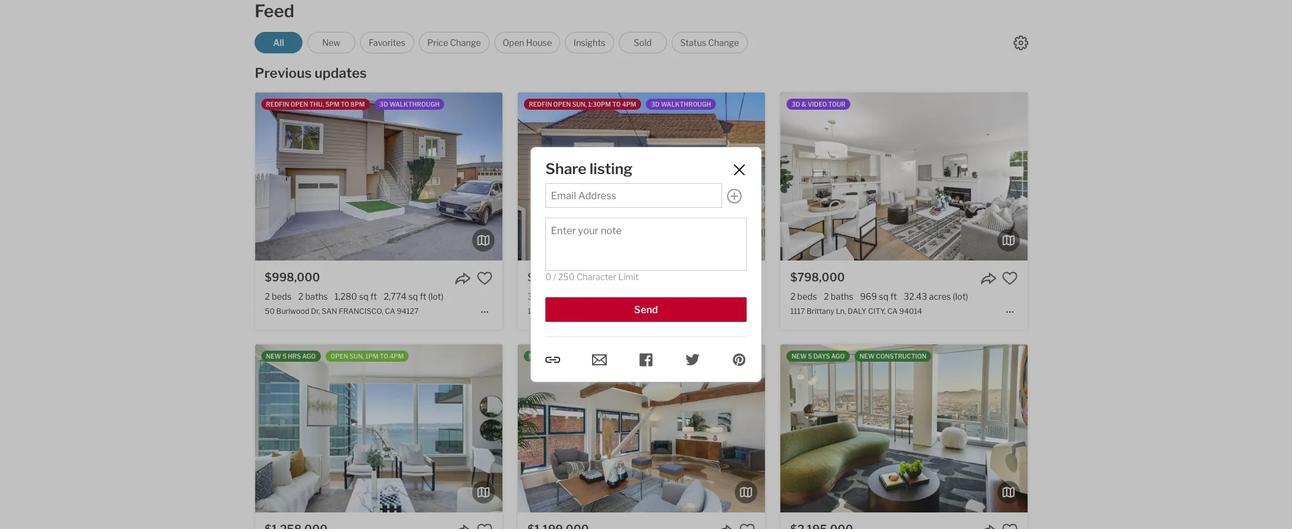 Task type: describe. For each thing, give the bounding box(es) containing it.
94122
[[656, 307, 678, 316]]

new 5 days ago
[[792, 353, 845, 360]]

Sold radio
[[619, 32, 667, 53]]

2 2 from the left
[[298, 292, 303, 302]]

favorite button image for new 5 days ago
[[1003, 523, 1019, 530]]

dr,
[[311, 307, 320, 316]]

$798,000
[[791, 271, 845, 284]]

favorite button image for new 4 days ago
[[740, 523, 756, 530]]

favorite button checkbox for new 5 hrs ago
[[477, 523, 493, 530]]

ft for 2,970 sq ft (lot)
[[683, 292, 689, 302]]

0 horizontal spatial 4pm
[[390, 353, 404, 360]]

open
[[503, 37, 525, 48]]

insights
[[574, 37, 606, 48]]

3d walkthrough for $1,288,000
[[651, 101, 711, 108]]

3 photo of 1847 29th ave, san francisco, ca 94122 image from the left
[[765, 93, 1013, 261]]

94127
[[397, 307, 419, 316]]

$1,288,000
[[528, 271, 591, 284]]

redfin open thu, 5pm to 8pm
[[266, 101, 365, 108]]

share listing element
[[546, 160, 717, 178]]

94014
[[900, 307, 923, 316]]

3 photo of 425 1st st #4307, san francisco, ca 94105 image from the left
[[502, 345, 750, 513]]

2 baths for $798,000
[[824, 292, 854, 302]]

share
[[546, 160, 587, 178]]

new construction
[[860, 353, 927, 360]]

3d walkthrough for $998,000
[[380, 101, 440, 108]]

redfin for $998,000
[[266, 101, 289, 108]]

favorite button checkbox for new 5 days ago
[[1003, 523, 1019, 530]]

beds for $998,000
[[272, 292, 292, 302]]

0 / 250 character limit
[[546, 272, 639, 282]]

beds for $798,000
[[798, 292, 817, 302]]

Email Address email field
[[551, 190, 717, 202]]

to for $998,000
[[341, 101, 349, 108]]

sq for 2,970
[[671, 292, 681, 302]]

2 beds for $798,000
[[791, 292, 817, 302]]

sq for 1,280
[[359, 292, 369, 302]]

2 beds from the left
[[535, 292, 555, 302]]

New radio
[[308, 32, 355, 53]]

baths for $998,000
[[305, 292, 328, 302]]

2,970
[[646, 292, 670, 302]]

ft for 1,280 sq ft
[[371, 292, 377, 302]]

new for new construction
[[860, 353, 875, 360]]

969
[[860, 292, 877, 302]]

change for price change
[[450, 37, 481, 48]]

29th
[[547, 307, 563, 316]]

francisco, for 94127
[[339, 307, 383, 316]]

send button
[[546, 298, 747, 322]]

1847
[[528, 307, 545, 316]]

new 5 hrs ago
[[266, 353, 316, 360]]

2,970 sq ft (lot)
[[646, 292, 707, 302]]

2 beds for $998,000
[[265, 292, 292, 302]]

to for $1,288,000
[[613, 101, 621, 108]]

san for ave,
[[581, 307, 597, 316]]

$998,000
[[265, 271, 320, 284]]

open for $998,000
[[291, 101, 308, 108]]

francisco, for 94122
[[598, 307, 643, 316]]

favorite button image for 3d & video tour
[[1003, 271, 1019, 287]]

all
[[273, 37, 284, 48]]

favorite button image for redfin open sun, 1:30pm to 4pm
[[740, 271, 756, 287]]

city,
[[869, 307, 886, 316]]

(lot) for 2,970 sq ft (lot)
[[691, 292, 707, 302]]

1847 29th ave, san francisco, ca 94122
[[528, 307, 678, 316]]

0
[[546, 272, 552, 282]]

price
[[427, 37, 448, 48]]

2,774
[[384, 292, 407, 302]]

2,774 sq ft (lot)
[[384, 292, 444, 302]]

Enter your note text field
[[551, 225, 741, 265]]

1:30pm
[[588, 101, 611, 108]]

ago for new 5 days ago
[[832, 353, 845, 360]]

new
[[322, 37, 341, 48]]

favorite button image for new 5 hrs ago
[[477, 523, 493, 530]]

new for new 5 days ago
[[792, 353, 807, 360]]

status change
[[681, 37, 739, 48]]

1 photo of 1117 brittany ln, daly city, ca 94014 image from the left
[[534, 93, 781, 261]]

5 for days
[[808, 353, 813, 360]]

50
[[265, 307, 275, 316]]

acres
[[929, 292, 951, 302]]

ca for $998,000
[[385, 307, 395, 316]]

1117 brittany ln, daly city, ca 94014
[[791, 307, 923, 316]]

limit
[[619, 272, 639, 282]]

8pm
[[351, 101, 365, 108]]

4
[[546, 353, 550, 360]]

status
[[681, 37, 707, 48]]

ft for 1,513 sq ft
[[632, 292, 639, 302]]

3 photo of 650 delancey st #304, san francisco, ca 94107 image from the left
[[765, 345, 1013, 513]]

2 photo of 1847 29th ave, san francisco, ca 94122 image from the left
[[518, 93, 765, 261]]

feed
[[255, 1, 294, 21]]

Favorites radio
[[360, 32, 414, 53]]



Task type: locate. For each thing, give the bounding box(es) containing it.
3 beds
[[528, 292, 555, 302]]

5
[[283, 353, 287, 360], [808, 353, 813, 360]]

3 baths
[[562, 292, 592, 302]]

video
[[808, 101, 827, 108]]

construction
[[876, 353, 927, 360]]

1 baths from the left
[[305, 292, 328, 302]]

(lot)
[[428, 292, 444, 302], [691, 292, 707, 302], [953, 292, 969, 302]]

3d right 1:30pm
[[651, 101, 660, 108]]

share listing
[[546, 160, 633, 178]]

2 horizontal spatial 3d
[[792, 101, 801, 108]]

beds up burlwood
[[272, 292, 292, 302]]

open for $1,288,000
[[554, 101, 571, 108]]

2 baths
[[298, 292, 328, 302], [824, 292, 854, 302]]

photo of 425 1st st #4307, san francisco, ca 94105 image
[[8, 345, 255, 513], [255, 345, 503, 513], [502, 345, 750, 513]]

0 horizontal spatial ca
[[385, 307, 395, 316]]

2 horizontal spatial to
[[613, 101, 621, 108]]

2 horizontal spatial ca
[[888, 307, 898, 316]]

photo of 50 burlwood dr, san francisco, ca 94127 image
[[8, 93, 255, 261], [255, 93, 503, 261], [502, 93, 750, 261]]

new left hrs
[[266, 353, 281, 360]]

updates
[[315, 65, 367, 81]]

Open House radio
[[495, 32, 560, 53]]

0 vertical spatial favorite button image
[[1003, 271, 1019, 287]]

option group containing all
[[255, 32, 748, 53]]

0 horizontal spatial 2 beds
[[265, 292, 292, 302]]

photo of 1117 brittany ln, daly city, ca 94014 image
[[534, 93, 781, 261], [781, 93, 1028, 261], [1028, 93, 1276, 261]]

new left 4
[[529, 353, 544, 360]]

2 days from the left
[[814, 353, 830, 360]]

1 horizontal spatial san
[[581, 307, 597, 316]]

1 favorite button image from the top
[[1003, 271, 1019, 287]]

favorite button checkbox for 3d & video tour
[[1003, 271, 1019, 287]]

ago
[[302, 353, 316, 360], [569, 353, 582, 360], [832, 353, 845, 360]]

1 change from the left
[[450, 37, 481, 48]]

5pm
[[325, 101, 340, 108]]

1 horizontal spatial change
[[708, 37, 739, 48]]

new left construction
[[860, 353, 875, 360]]

price change
[[427, 37, 481, 48]]

1 walkthrough from the left
[[390, 101, 440, 108]]

redfin for $1,288,000
[[529, 101, 552, 108]]

3 up 1847
[[528, 292, 533, 302]]

photo of 181 fremont unit 60c, san francisco, ca 94105 image
[[534, 345, 781, 513], [781, 345, 1028, 513], [1028, 345, 1276, 513]]

2 photo of 50 burlwood dr, san francisco, ca 94127 image from the left
[[255, 93, 503, 261]]

to right 1:30pm
[[613, 101, 621, 108]]

5 down the brittany
[[808, 353, 813, 360]]

2 up "50" on the bottom left of page
[[265, 292, 270, 302]]

new for new 5 hrs ago
[[266, 353, 281, 360]]

open sun, 1pm to 4pm
[[331, 353, 404, 360]]

5 ft from the left
[[891, 292, 897, 302]]

3d
[[380, 101, 388, 108], [651, 101, 660, 108], [792, 101, 801, 108]]

ago right 4
[[569, 353, 582, 360]]

ago right hrs
[[302, 353, 316, 360]]

4pm
[[622, 101, 637, 108], [390, 353, 404, 360]]

days for 5
[[814, 353, 830, 360]]

0 horizontal spatial beds
[[272, 292, 292, 302]]

/
[[553, 272, 556, 282]]

days for 4
[[551, 353, 567, 360]]

3 beds from the left
[[798, 292, 817, 302]]

2 photo of 425 1st st #4307, san francisco, ca 94105 image from the left
[[255, 345, 503, 513]]

2 horizontal spatial baths
[[831, 292, 854, 302]]

favorite button checkbox
[[1003, 271, 1019, 287], [477, 523, 493, 530]]

sq right 969
[[879, 292, 889, 302]]

0 horizontal spatial 3
[[528, 292, 533, 302]]

Status Change radio
[[672, 32, 748, 53]]

0 horizontal spatial favorite button checkbox
[[477, 523, 493, 530]]

redfin
[[266, 101, 289, 108], [529, 101, 552, 108]]

5 sq from the left
[[879, 292, 889, 302]]

ave,
[[565, 307, 580, 316]]

san right ave,
[[581, 307, 597, 316]]

1 horizontal spatial 5
[[808, 353, 813, 360]]

thu,
[[310, 101, 324, 108]]

0 vertical spatial favorite button checkbox
[[1003, 271, 1019, 287]]

1 ca from the left
[[385, 307, 395, 316]]

1,513 sq ft
[[598, 292, 639, 302]]

3d right 8pm
[[380, 101, 388, 108]]

2 2 baths from the left
[[824, 292, 854, 302]]

1 photo of 425 1st st #4307, san francisco, ca 94105 image from the left
[[8, 345, 255, 513]]

ca for $798,000
[[888, 307, 898, 316]]

0 horizontal spatial 3d walkthrough
[[380, 101, 440, 108]]

1pm
[[366, 353, 379, 360]]

0 horizontal spatial walkthrough
[[390, 101, 440, 108]]

ca
[[385, 307, 395, 316], [644, 307, 655, 316], [888, 307, 898, 316]]

0 horizontal spatial sun,
[[350, 353, 364, 360]]

2 3d from the left
[[651, 101, 660, 108]]

2 ca from the left
[[644, 307, 655, 316]]

open house
[[503, 37, 552, 48]]

0 horizontal spatial san
[[322, 307, 337, 316]]

2 horizontal spatial ago
[[832, 353, 845, 360]]

4 sq from the left
[[671, 292, 681, 302]]

redfin down previous
[[266, 101, 289, 108]]

2 san from the left
[[581, 307, 597, 316]]

walkthrough for $1,288,000
[[661, 101, 711, 108]]

3 ca from the left
[[888, 307, 898, 316]]

1,280
[[335, 292, 357, 302]]

0 vertical spatial 4pm
[[622, 101, 637, 108]]

2 horizontal spatial (lot)
[[953, 292, 969, 302]]

1 horizontal spatial 2 baths
[[824, 292, 854, 302]]

photo of 650 delancey st #304, san francisco, ca 94107 image
[[271, 345, 518, 513], [518, 345, 765, 513], [765, 345, 1013, 513]]

1 2 from the left
[[265, 292, 270, 302]]

days right 4
[[551, 353, 567, 360]]

francisco, down 1,513 sq ft
[[598, 307, 643, 316]]

0 horizontal spatial redfin
[[266, 101, 289, 108]]

favorite button checkbox for new 4 days ago
[[740, 523, 756, 530]]

2 up the brittany
[[824, 292, 829, 302]]

sq for 1,513
[[621, 292, 631, 302]]

2 beds up "50" on the bottom left of page
[[265, 292, 292, 302]]

favorite button checkbox for redfin open thu, 5pm to 8pm
[[477, 271, 493, 287]]

open left 1pm
[[331, 353, 348, 360]]

2 change from the left
[[708, 37, 739, 48]]

2 photo of 650 delancey st #304, san francisco, ca 94107 image from the left
[[518, 345, 765, 513]]

3 photo of 50 burlwood dr, san francisco, ca 94127 image from the left
[[502, 93, 750, 261]]

ft right 2,970
[[683, 292, 689, 302]]

1 redfin from the left
[[266, 101, 289, 108]]

new
[[266, 353, 281, 360], [529, 353, 544, 360], [792, 353, 807, 360], [860, 353, 875, 360]]

sq for 2,774
[[409, 292, 418, 302]]

san right the dr,
[[322, 307, 337, 316]]

4 new from the left
[[860, 353, 875, 360]]

change right the "status"
[[708, 37, 739, 48]]

sq up 94122
[[671, 292, 681, 302]]

previous updates
[[255, 65, 367, 81]]

2 baths from the left
[[569, 292, 592, 302]]

969 sq ft
[[860, 292, 897, 302]]

ft for 2,774 sq ft (lot)
[[420, 292, 427, 302]]

2 baths for $998,000
[[298, 292, 328, 302]]

3 for 3 beds
[[528, 292, 533, 302]]

sun,
[[572, 101, 587, 108], [350, 353, 364, 360]]

ago for new 4 days ago
[[569, 353, 582, 360]]

1 (lot) from the left
[[428, 292, 444, 302]]

1 2 beds from the left
[[265, 292, 292, 302]]

ft for 969 sq ft
[[891, 292, 897, 302]]

3 photo of 181 fremont unit 60c, san francisco, ca 94105 image from the left
[[1028, 345, 1276, 513]]

2 ft from the left
[[420, 292, 427, 302]]

sun, left 1pm
[[350, 353, 364, 360]]

3 photo of 1117 brittany ln, daly city, ca 94014 image from the left
[[1028, 93, 1276, 261]]

0 horizontal spatial to
[[341, 101, 349, 108]]

to right 5pm
[[341, 101, 349, 108]]

favorite button image
[[477, 271, 493, 287], [740, 271, 756, 287], [477, 523, 493, 530], [740, 523, 756, 530]]

1 photo of 181 fremont unit 60c, san francisco, ca 94105 image from the left
[[534, 345, 781, 513]]

sold
[[634, 37, 652, 48]]

1 vertical spatial favorite button checkbox
[[477, 523, 493, 530]]

previous
[[255, 65, 312, 81]]

1,280 sq ft
[[335, 292, 377, 302]]

francisco,
[[339, 307, 383, 316], [598, 307, 643, 316]]

baths up the dr,
[[305, 292, 328, 302]]

2 3 from the left
[[562, 292, 567, 302]]

1 vertical spatial sun,
[[350, 353, 364, 360]]

1 horizontal spatial redfin
[[529, 101, 552, 108]]

baths up "ln,"
[[831, 292, 854, 302]]

beds up 1847
[[535, 292, 555, 302]]

sq right 1,280
[[359, 292, 369, 302]]

3 2 from the left
[[791, 292, 796, 302]]

1 horizontal spatial ago
[[569, 353, 582, 360]]

baths for $798,000
[[831, 292, 854, 302]]

0 horizontal spatial days
[[551, 353, 567, 360]]

favorite button checkbox
[[477, 271, 493, 287], [740, 271, 756, 287], [740, 523, 756, 530], [1003, 523, 1019, 530]]

3d & video tour
[[792, 101, 846, 108]]

3 (lot) from the left
[[953, 292, 969, 302]]

3d for $1,288,000
[[651, 101, 660, 108]]

to
[[341, 101, 349, 108], [613, 101, 621, 108], [380, 353, 388, 360]]

0 horizontal spatial 3d
[[380, 101, 388, 108]]

ago down "ln,"
[[832, 353, 845, 360]]

0 horizontal spatial francisco,
[[339, 307, 383, 316]]

1 san from the left
[[322, 307, 337, 316]]

san
[[322, 307, 337, 316], [581, 307, 597, 316]]

new down 1117
[[792, 353, 807, 360]]

1 2 baths from the left
[[298, 292, 328, 302]]

francisco, down 1,280 sq ft
[[339, 307, 383, 316]]

redfin open sun, 1:30pm to 4pm
[[529, 101, 637, 108]]

3 new from the left
[[792, 353, 807, 360]]

2 up 1117
[[791, 292, 796, 302]]

house
[[526, 37, 552, 48]]

1 3d from the left
[[380, 101, 388, 108]]

2 sq from the left
[[409, 292, 418, 302]]

5 for hrs
[[283, 353, 287, 360]]

character
[[577, 272, 617, 282]]

redfin left 1:30pm
[[529, 101, 552, 108]]

sq
[[359, 292, 369, 302], [409, 292, 418, 302], [621, 292, 631, 302], [671, 292, 681, 302], [879, 292, 889, 302]]

1 photo of 50 burlwood dr, san francisco, ca 94127 image from the left
[[8, 93, 255, 261]]

4 ft from the left
[[683, 292, 689, 302]]

2 new from the left
[[529, 353, 544, 360]]

3d left &
[[792, 101, 801, 108]]

2 horizontal spatial beds
[[798, 292, 817, 302]]

(lot) right acres
[[953, 292, 969, 302]]

&
[[802, 101, 807, 108]]

1 horizontal spatial beds
[[535, 292, 555, 302]]

4 2 from the left
[[824, 292, 829, 302]]

favorites
[[369, 37, 406, 48]]

1 5 from the left
[[283, 353, 287, 360]]

sq for 969
[[879, 292, 889, 302]]

4pm right 1pm
[[390, 353, 404, 360]]

burlwood
[[276, 307, 309, 316]]

1 horizontal spatial 2 beds
[[791, 292, 817, 302]]

ca down 2,970
[[644, 307, 655, 316]]

walkthrough
[[390, 101, 440, 108], [661, 101, 711, 108]]

daly
[[848, 307, 867, 316]]

beds
[[272, 292, 292, 302], [535, 292, 555, 302], [798, 292, 817, 302]]

5 left hrs
[[283, 353, 287, 360]]

0 horizontal spatial ago
[[302, 353, 316, 360]]

1 horizontal spatial sun,
[[572, 101, 587, 108]]

3d walkthrough
[[380, 101, 440, 108], [651, 101, 711, 108]]

1 new from the left
[[266, 353, 281, 360]]

1 ago from the left
[[302, 353, 316, 360]]

change
[[450, 37, 481, 48], [708, 37, 739, 48]]

3 up ave,
[[562, 292, 567, 302]]

(lot) right 2,970
[[691, 292, 707, 302]]

beds up 1117
[[798, 292, 817, 302]]

ft up the "send" on the bottom of the page
[[632, 292, 639, 302]]

sq up 94127
[[409, 292, 418, 302]]

2 (lot) from the left
[[691, 292, 707, 302]]

2 ago from the left
[[569, 353, 582, 360]]

favorite button image
[[1003, 271, 1019, 287], [1003, 523, 1019, 530]]

open left 1:30pm
[[554, 101, 571, 108]]

change right price
[[450, 37, 481, 48]]

Price Change radio
[[419, 32, 490, 53]]

3 sq from the left
[[621, 292, 631, 302]]

0 horizontal spatial baths
[[305, 292, 328, 302]]

1 horizontal spatial ca
[[644, 307, 655, 316]]

ca right city,
[[888, 307, 898, 316]]

2 baths up the dr,
[[298, 292, 328, 302]]

4pm right 1:30pm
[[622, 101, 637, 108]]

listing
[[590, 160, 633, 178]]

32.43 acres (lot)
[[904, 292, 969, 302]]

new for new 4 days ago
[[529, 353, 544, 360]]

change for status change
[[708, 37, 739, 48]]

1 3 from the left
[[528, 292, 533, 302]]

2 horizontal spatial open
[[554, 101, 571, 108]]

2 3d walkthrough from the left
[[651, 101, 711, 108]]

1 horizontal spatial (lot)
[[691, 292, 707, 302]]

photo of 1847 29th ave, san francisco, ca 94122 image
[[271, 93, 518, 261], [518, 93, 765, 261], [765, 93, 1013, 261]]

1 horizontal spatial 3d
[[651, 101, 660, 108]]

32.43
[[904, 292, 928, 302]]

1 horizontal spatial 4pm
[[622, 101, 637, 108]]

1 horizontal spatial 3
[[562, 292, 567, 302]]

1 horizontal spatial francisco,
[[598, 307, 643, 316]]

share listing dialog
[[531, 147, 762, 382]]

1 horizontal spatial days
[[814, 353, 830, 360]]

1 days from the left
[[551, 353, 567, 360]]

3d for $998,000
[[380, 101, 388, 108]]

1 photo of 650 delancey st #304, san francisco, ca 94107 image from the left
[[271, 345, 518, 513]]

ft left '32.43'
[[891, 292, 897, 302]]

1 horizontal spatial baths
[[569, 292, 592, 302]]

1 ft from the left
[[371, 292, 377, 302]]

0 horizontal spatial 5
[[283, 353, 287, 360]]

1 francisco, from the left
[[339, 307, 383, 316]]

3 3d from the left
[[792, 101, 801, 108]]

1117
[[791, 307, 805, 316]]

new 4 days ago
[[529, 353, 582, 360]]

favorite button checkbox for redfin open sun, 1:30pm to 4pm
[[740, 271, 756, 287]]

baths up ave,
[[569, 292, 592, 302]]

1 horizontal spatial favorite button checkbox
[[1003, 271, 1019, 287]]

1 photo of 1847 29th ave, san francisco, ca 94122 image from the left
[[271, 93, 518, 261]]

1 3d walkthrough from the left
[[380, 101, 440, 108]]

3 baths from the left
[[831, 292, 854, 302]]

to right 1pm
[[380, 353, 388, 360]]

days
[[551, 353, 567, 360], [814, 353, 830, 360]]

1 sq from the left
[[359, 292, 369, 302]]

1 vertical spatial 4pm
[[390, 353, 404, 360]]

1 horizontal spatial walkthrough
[[661, 101, 711, 108]]

0 horizontal spatial (lot)
[[428, 292, 444, 302]]

3 ago from the left
[[832, 353, 845, 360]]

brittany
[[807, 307, 835, 316]]

50 burlwood dr, san francisco, ca 94127
[[265, 307, 419, 316]]

ft
[[371, 292, 377, 302], [420, 292, 427, 302], [632, 292, 639, 302], [683, 292, 689, 302], [891, 292, 897, 302]]

1 beds from the left
[[272, 292, 292, 302]]

Insights radio
[[565, 32, 614, 53]]

2 up burlwood
[[298, 292, 303, 302]]

baths
[[305, 292, 328, 302], [569, 292, 592, 302], [831, 292, 854, 302]]

favorite button image for redfin open thu, 5pm to 8pm
[[477, 271, 493, 287]]

(lot) right 2,774
[[428, 292, 444, 302]]

ft right 2,774
[[420, 292, 427, 302]]

open left thu,
[[291, 101, 308, 108]]

2 5 from the left
[[808, 353, 813, 360]]

2 2 beds from the left
[[791, 292, 817, 302]]

hrs
[[288, 353, 301, 360]]

3
[[528, 292, 533, 302], [562, 292, 567, 302]]

2 walkthrough from the left
[[661, 101, 711, 108]]

3 ft from the left
[[632, 292, 639, 302]]

0 horizontal spatial change
[[450, 37, 481, 48]]

2 beds
[[265, 292, 292, 302], [791, 292, 817, 302]]

2 baths up "ln,"
[[824, 292, 854, 302]]

ca down 2,774
[[385, 307, 395, 316]]

1 horizontal spatial to
[[380, 353, 388, 360]]

2 francisco, from the left
[[598, 307, 643, 316]]

ft left 2,774
[[371, 292, 377, 302]]

1 horizontal spatial 3d walkthrough
[[651, 101, 711, 108]]

0 vertical spatial sun,
[[572, 101, 587, 108]]

2 photo of 1117 brittany ln, daly city, ca 94014 image from the left
[[781, 93, 1028, 261]]

walkthrough for $998,000
[[390, 101, 440, 108]]

0 horizontal spatial open
[[291, 101, 308, 108]]

1 horizontal spatial open
[[331, 353, 348, 360]]

2 favorite button image from the top
[[1003, 523, 1019, 530]]

All radio
[[255, 32, 303, 53]]

(lot) for 2,774 sq ft (lot)
[[428, 292, 444, 302]]

3 for 3 baths
[[562, 292, 567, 302]]

250
[[558, 272, 575, 282]]

option group
[[255, 32, 748, 53]]

sun, left 1:30pm
[[572, 101, 587, 108]]

san for dr,
[[322, 307, 337, 316]]

open
[[291, 101, 308, 108], [554, 101, 571, 108], [331, 353, 348, 360]]

sq right 1,513 on the bottom
[[621, 292, 631, 302]]

2 photo of 181 fremont unit 60c, san francisco, ca 94105 image from the left
[[781, 345, 1028, 513]]

ln,
[[836, 307, 847, 316]]

ago for new 5 hrs ago
[[302, 353, 316, 360]]

2 redfin from the left
[[529, 101, 552, 108]]

1,513
[[598, 292, 619, 302]]

days down the brittany
[[814, 353, 830, 360]]

tour
[[829, 101, 846, 108]]

2 beds up 1117
[[791, 292, 817, 302]]

1 vertical spatial favorite button image
[[1003, 523, 1019, 530]]

send
[[634, 305, 658, 316]]

0 horizontal spatial 2 baths
[[298, 292, 328, 302]]



Task type: vqa. For each thing, say whether or not it's contained in the screenshot.
1st the '2 beds' from right
yes



